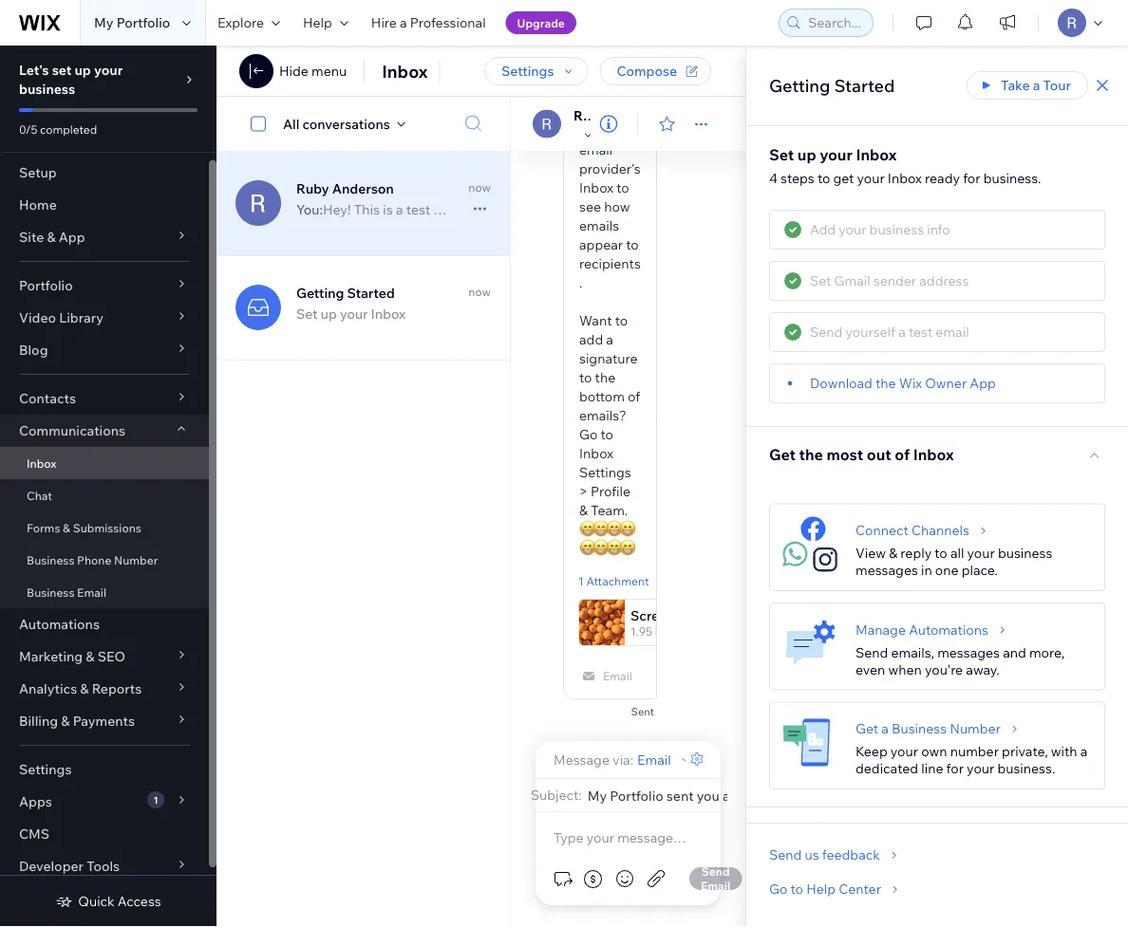 Task type: locate. For each thing, give the bounding box(es) containing it.
business down forms
[[27, 553, 74, 567]]

0/5
[[19, 122, 37, 136]]

0 horizontal spatial up
[[75, 62, 91, 78]]

email down business phone number
[[77, 586, 106, 600]]

for right line
[[947, 761, 964, 777]]

portfolio
[[116, 14, 170, 31], [19, 277, 73, 294]]

1 horizontal spatial help
[[806, 881, 836, 898]]

0 horizontal spatial get
[[769, 445, 796, 464]]

started up set up your inbox
[[347, 285, 395, 302]]

getting down search... field
[[769, 75, 830, 96]]

0 horizontal spatial help
[[303, 14, 332, 31]]

to up recipients
[[626, 236, 639, 253]]

and left more,
[[1003, 644, 1026, 661]]

up inside set up your inbox 4 steps to get your inbox ready for business.
[[798, 145, 816, 164]]

number up number
[[950, 721, 1001, 737]]

settings button
[[484, 57, 588, 85]]

1 vertical spatial help
[[806, 881, 836, 898]]

all
[[283, 115, 299, 132]]

messages down the view
[[856, 562, 918, 579]]

to up the how
[[617, 180, 629, 196]]

phone
[[77, 553, 111, 567]]

set up the 4
[[769, 145, 794, 164]]

1 vertical spatial number
[[950, 721, 1001, 737]]

& inside "popup button"
[[61, 713, 70, 730]]

send up even
[[856, 644, 888, 661]]

setup
[[19, 164, 57, 181]]

connect channels button
[[856, 522, 992, 539]]

attachment
[[586, 574, 649, 588]]

for inside set up your inbox 4 steps to get your inbox ready for business.
[[963, 170, 981, 187]]

2 vertical spatial business
[[892, 721, 947, 737]]

business. inside set up your inbox 4 steps to get your inbox ready for business.
[[984, 170, 1041, 187]]

1 vertical spatial business
[[27, 586, 74, 600]]

seo
[[98, 649, 125, 665]]

0 horizontal spatial set
[[296, 306, 318, 322]]

business phone number
[[27, 553, 158, 567]]

business.
[[984, 170, 1041, 187], [998, 761, 1055, 777]]

& inside dropdown button
[[86, 649, 95, 665]]

get left most
[[769, 445, 796, 464]]

set inside set up your inbox 4 steps to get your inbox ready for business.
[[769, 145, 794, 164]]

1 horizontal spatial automations
[[909, 622, 989, 638]]

portfolio up video
[[19, 277, 73, 294]]

1 for 1
[[153, 794, 158, 806]]

2 horizontal spatial settings
[[579, 464, 631, 481]]

business phone number link
[[0, 544, 209, 577]]

get for get the most out of inbox
[[769, 445, 796, 464]]

send inside the send emails, messages and more, even when you're away.
[[856, 644, 888, 661]]

inbox
[[382, 60, 428, 82], [856, 145, 897, 164], [888, 170, 922, 187], [579, 180, 614, 196], [371, 306, 406, 322], [913, 445, 954, 464], [579, 445, 614, 462], [27, 456, 56, 471]]

& for view & reply to all your business messages in one place.
[[889, 545, 898, 562]]

0 vertical spatial of
[[628, 388, 640, 405]]

send inside send email
[[702, 865, 730, 879]]

automations link
[[0, 609, 209, 641]]

1 horizontal spatial go
[[769, 881, 788, 898]]

billing
[[19, 713, 58, 730]]

0 vertical spatial send
[[856, 644, 888, 661]]

keep
[[856, 744, 888, 760]]

automations up the send emails, messages and more, even when you're away.
[[909, 622, 989, 638]]

& left seo
[[86, 649, 95, 665]]

0 vertical spatial messages
[[856, 562, 918, 579]]

1 vertical spatial portfolio
[[19, 277, 73, 294]]

place.
[[962, 562, 998, 579]]

all conversations
[[283, 115, 390, 132]]

0 horizontal spatial send
[[702, 865, 730, 879]]

1 horizontal spatial up
[[321, 306, 337, 322]]

number inside the sidebar element
[[114, 553, 158, 567]]

1 vertical spatial for
[[947, 761, 964, 777]]

1 vertical spatial business
[[998, 545, 1053, 562]]

for inside keep your own number private, with a dedicated line for your business.
[[947, 761, 964, 777]]

inbox link
[[0, 447, 209, 480]]

0 vertical spatial now
[[469, 180, 491, 195]]

reply
[[901, 545, 932, 562]]

a up keep
[[882, 721, 889, 737]]

get for get a business number
[[856, 721, 879, 737]]

own
[[921, 744, 947, 760]]

0 vertical spatial business
[[19, 81, 75, 97]]

1 horizontal spatial messages
[[938, 644, 1000, 661]]

recipients
[[579, 255, 641, 272]]

check
[[579, 104, 616, 120]]

sidebar element
[[0, 46, 217, 928]]

1 left attachment
[[578, 574, 584, 588]]

0 vertical spatial 😁😁😁😁
[[579, 521, 633, 538]]

up right getting started image
[[321, 306, 337, 322]]

marketing
[[19, 649, 83, 665]]

emojis image
[[614, 868, 636, 891]]

messages
[[856, 562, 918, 579], [938, 644, 1000, 661]]

a right add
[[606, 331, 613, 348]]

getting started down search... field
[[769, 75, 895, 96]]

1 horizontal spatial set
[[769, 145, 794, 164]]

app right site at the left of page
[[59, 229, 85, 246]]

1 horizontal spatial business
[[998, 545, 1053, 562]]

business inside "let's set up your business"
[[19, 81, 75, 97]]

1 horizontal spatial settings
[[502, 63, 554, 79]]

1 horizontal spatial 1
[[578, 574, 584, 588]]

0 vertical spatial business
[[27, 553, 74, 567]]

1 horizontal spatial send
[[769, 847, 802, 864]]

send right files image
[[702, 865, 730, 879]]

1 horizontal spatial the
[[799, 445, 823, 464]]

appear
[[579, 236, 623, 253]]

payments
[[73, 713, 135, 730]]

1 horizontal spatial and
[[1003, 644, 1026, 661]]

your inside view & reply to all your business messages in one place.
[[967, 545, 995, 562]]

inbox inside the sidebar element
[[27, 456, 56, 471]]

away.
[[966, 662, 1000, 678]]

0 vertical spatial business.
[[984, 170, 1041, 187]]

the left wix
[[876, 375, 896, 392]]

business. down the private, at the bottom of page
[[998, 761, 1055, 777]]

0 vertical spatial getting
[[769, 75, 830, 96]]

a
[[592, 9, 599, 25], [400, 14, 407, 31], [1033, 77, 1040, 94], [606, 331, 613, 348], [882, 721, 889, 737], [1081, 744, 1088, 760]]

settings link
[[0, 754, 209, 786]]

& down >
[[579, 502, 588, 519]]

1 vertical spatial started
[[347, 285, 395, 302]]

0 horizontal spatial the
[[595, 369, 616, 386]]

getting started up set up your inbox
[[296, 285, 395, 302]]

your
[[94, 62, 123, 78], [579, 123, 607, 139], [820, 145, 853, 164], [857, 170, 885, 187], [340, 306, 368, 322], [967, 545, 995, 562], [891, 744, 918, 760], [967, 761, 995, 777]]

settings down upgrade button
[[502, 63, 554, 79]]

0 horizontal spatial and
[[579, 85, 603, 101]]

reports
[[92, 681, 142, 698]]

0 horizontal spatial getting
[[296, 285, 344, 302]]

portfolio inside dropdown button
[[19, 277, 73, 294]]

getting started image
[[236, 285, 281, 331]]

get a business number button
[[856, 721, 1024, 738]]

0 vertical spatial app
[[59, 229, 85, 246]]

ruby anderson image
[[533, 110, 561, 138]]

0 horizontal spatial business
[[19, 81, 75, 97]]

1 vertical spatial app
[[970, 375, 996, 392]]

2 horizontal spatial the
[[876, 375, 896, 392]]

2 horizontal spatial up
[[798, 145, 816, 164]]

submissions
[[73, 521, 141, 535]]

settings inside the sidebar element
[[19, 762, 72, 778]]

go to help center button
[[769, 881, 1106, 898]]

settings for 'settings' button
[[502, 63, 554, 79]]

send inside button
[[769, 847, 802, 864]]

download
[[810, 375, 873, 392]]

1 vertical spatial of
[[895, 445, 910, 464]]

1 horizontal spatial number
[[950, 721, 1001, 737]]

for right the ready
[[963, 170, 981, 187]]

send us feedback button
[[769, 847, 903, 864]]

1 vertical spatial go
[[769, 881, 788, 898]]

2 horizontal spatial send
[[856, 644, 888, 661]]

email inside the sidebar element
[[77, 586, 106, 600]]

0 vertical spatial and
[[579, 85, 603, 101]]

😁😁😁😁 down team.
[[579, 521, 633, 538]]

1.95 mb
[[631, 625, 673, 639]]

go down emails?
[[579, 426, 598, 443]]

business down let's
[[19, 81, 75, 97]]

for
[[963, 170, 981, 187], [947, 761, 964, 777]]

get the most out of inbox
[[769, 445, 954, 464]]

home link
[[0, 189, 209, 221]]

number
[[114, 553, 158, 567], [950, 721, 1001, 737]]

site & app button
[[0, 221, 209, 254]]

settings inside button
[[502, 63, 554, 79]]

1 inside the sidebar element
[[153, 794, 158, 806]]

2 vertical spatial settings
[[19, 762, 72, 778]]

1 horizontal spatial get
[[856, 721, 879, 737]]

0 horizontal spatial of
[[628, 388, 640, 405]]

& right the view
[[889, 545, 898, 562]]

mb
[[655, 625, 673, 639]]

billing & payments button
[[0, 706, 209, 738]]

get inside button
[[856, 721, 879, 737]]

0 vertical spatial set
[[769, 145, 794, 164]]

to inside set up your inbox 4 steps to get your inbox ready for business.
[[818, 170, 830, 187]]

0 horizontal spatial go
[[579, 426, 598, 443]]

send emails, messages and more, even when you're away.
[[856, 644, 1065, 678]]

a right 'with'
[[1081, 744, 1088, 760]]

of right "bottom"
[[628, 388, 640, 405]]

up for set up your inbox 4 steps to get your inbox ready for business.
[[798, 145, 816, 164]]

email up sent
[[603, 669, 632, 683]]

up inside "let's set up your business"
[[75, 62, 91, 78]]

0 vertical spatial portfolio
[[116, 14, 170, 31]]

app right the owner
[[970, 375, 996, 392]]

1 now from the top
[[469, 180, 491, 195]]

go inside button
[[769, 881, 788, 898]]

1 horizontal spatial app
[[970, 375, 996, 392]]

to
[[818, 170, 830, 187], [617, 180, 629, 196], [626, 236, 639, 253], [615, 312, 628, 329], [579, 369, 592, 386], [601, 426, 614, 443], [935, 545, 948, 562], [791, 881, 803, 898]]

setup link
[[0, 157, 209, 189]]

sent
[[631, 706, 654, 719]]

forms
[[27, 521, 60, 535]]

& right billing
[[61, 713, 70, 730]]

0 vertical spatial number
[[114, 553, 158, 567]]

a right is
[[592, 9, 599, 25]]

messages up 'away.'
[[938, 644, 1000, 661]]

1 down settings link
[[153, 794, 158, 806]]

business up own
[[892, 721, 947, 737]]

& right forms
[[63, 521, 70, 535]]

ruby anderson image
[[236, 180, 281, 226]]

1 vertical spatial settings
[[579, 464, 631, 481]]

your inside "let's set up your business"
[[94, 62, 123, 78]]

of right out
[[895, 445, 910, 464]]

settings inside the hey! this is a test email. hit 'send' and check your email provider's inbox to see how emails appear to recipients . want to add a signature to the bottom of emails? go to inbox settings > profile & team. 😁😁😁😁 😁😁😁😁
[[579, 464, 631, 481]]

0 vertical spatial 1
[[578, 574, 584, 588]]

0 vertical spatial help
[[303, 14, 332, 31]]

business. inside keep your own number private, with a dedicated line for your business.
[[998, 761, 1055, 777]]

analytics & reports button
[[0, 673, 209, 706]]

help
[[303, 14, 332, 31], [806, 881, 836, 898]]

help down send us feedback
[[806, 881, 836, 898]]

up right set
[[75, 62, 91, 78]]

hide menu button up all at the left of the page
[[239, 54, 347, 88]]

up up steps
[[798, 145, 816, 164]]

send
[[856, 644, 888, 661], [769, 847, 802, 864], [702, 865, 730, 879]]

tools
[[87, 859, 120, 875]]

take
[[1001, 77, 1030, 94]]

0 horizontal spatial started
[[347, 285, 395, 302]]

None checkbox
[[240, 113, 283, 135]]

get
[[769, 445, 796, 464], [856, 721, 879, 737]]

0 horizontal spatial automations
[[19, 616, 100, 633]]

0 vertical spatial started
[[834, 75, 895, 96]]

0 horizontal spatial 1
[[153, 794, 158, 806]]

team.
[[591, 502, 628, 519]]

hire
[[371, 14, 397, 31]]

2 now from the top
[[469, 285, 491, 299]]

0 horizontal spatial app
[[59, 229, 85, 246]]

go to help center
[[769, 881, 881, 898]]

send left the 'us'
[[769, 847, 802, 864]]

and
[[579, 85, 603, 101], [1003, 644, 1026, 661]]

set right getting started image
[[296, 306, 318, 322]]

get up keep
[[856, 721, 879, 737]]

1 vertical spatial up
[[798, 145, 816, 164]]

us
[[805, 847, 819, 864]]

1 for 1 attachment
[[578, 574, 584, 588]]

marketing & seo
[[19, 649, 125, 665]]

1 vertical spatial and
[[1003, 644, 1026, 661]]

send email
[[701, 865, 731, 894]]

hey!
[[579, 0, 607, 6]]

the inside button
[[876, 375, 896, 392]]

center
[[839, 881, 881, 898]]

go
[[579, 426, 598, 443], [769, 881, 788, 898]]

automations inside automations link
[[19, 616, 100, 633]]

up for set up your inbox
[[321, 306, 337, 322]]

business down business phone number
[[27, 586, 74, 600]]

0 vertical spatial go
[[579, 426, 598, 443]]

to right want
[[615, 312, 628, 329]]

hide menu button down help button
[[279, 63, 347, 80]]

1 vertical spatial send
[[769, 847, 802, 864]]

1 horizontal spatial started
[[834, 75, 895, 96]]

1 vertical spatial messages
[[938, 644, 1000, 661]]

1 vertical spatial 😁😁😁😁
[[579, 540, 633, 557]]

0 horizontal spatial messages
[[856, 562, 918, 579]]

1 vertical spatial business.
[[998, 761, 1055, 777]]

the left most
[[799, 445, 823, 464]]

to left all
[[935, 545, 948, 562]]

None field
[[588, 788, 728, 804]]

business up place.
[[998, 545, 1053, 562]]

settings up the apps
[[19, 762, 72, 778]]

1 vertical spatial getting started
[[296, 285, 395, 302]]

email button
[[637, 752, 694, 769]]

0 horizontal spatial portfolio
[[19, 277, 73, 294]]

1 horizontal spatial getting started
[[769, 75, 895, 96]]

0 horizontal spatial settings
[[19, 762, 72, 778]]

& right site at the left of page
[[47, 229, 56, 246]]

go down send us feedback
[[769, 881, 788, 898]]

out
[[867, 445, 892, 464]]

Type your message. Hit enter to submit. text field
[[551, 828, 706, 849]]

1 horizontal spatial getting
[[769, 75, 830, 96]]

the down signature
[[595, 369, 616, 386]]

settings up 'profile'
[[579, 464, 631, 481]]

& left reports
[[80, 681, 89, 698]]

send for send us feedback
[[769, 847, 802, 864]]

hit
[[579, 66, 598, 82]]

email.
[[579, 28, 616, 44]]

& inside view & reply to all your business messages in one place.
[[889, 545, 898, 562]]

business. right the ready
[[984, 170, 1041, 187]]

number right phone
[[114, 553, 158, 567]]

0 vertical spatial up
[[75, 62, 91, 78]]

want
[[579, 312, 612, 329]]

1 vertical spatial 1
[[153, 794, 158, 806]]

1 vertical spatial set
[[296, 306, 318, 322]]

settings
[[502, 63, 554, 79], [579, 464, 631, 481], [19, 762, 72, 778]]

0 horizontal spatial getting started
[[296, 285, 395, 302]]

bottom
[[579, 388, 625, 405]]

to left get
[[818, 170, 830, 187]]

to down send us feedback
[[791, 881, 803, 898]]

0 vertical spatial for
[[963, 170, 981, 187]]

1 vertical spatial now
[[469, 285, 491, 299]]

😁😁😁😁 up 1 attachment
[[579, 540, 633, 557]]

set up your inbox
[[296, 306, 406, 322]]

portfolio right my
[[116, 14, 170, 31]]

getting up set up your inbox
[[296, 285, 344, 302]]

email right files image
[[701, 879, 731, 894]]

help up hide menu
[[303, 14, 332, 31]]

0 horizontal spatial number
[[114, 553, 158, 567]]

1 vertical spatial get
[[856, 721, 879, 737]]

automations down 'business email'
[[19, 616, 100, 633]]

started down search... field
[[834, 75, 895, 96]]

app inside dropdown button
[[59, 229, 85, 246]]

business inside view & reply to all your business messages in one place.
[[998, 545, 1053, 562]]

2 vertical spatial send
[[702, 865, 730, 879]]

0 vertical spatial settings
[[502, 63, 554, 79]]

0 vertical spatial get
[[769, 445, 796, 464]]

developer tools button
[[0, 851, 209, 883]]

settings for settings link
[[19, 762, 72, 778]]

Search... field
[[803, 9, 867, 36]]

all
[[951, 545, 964, 562]]

now for getting started
[[469, 285, 491, 299]]

and down hit
[[579, 85, 603, 101]]

2 vertical spatial up
[[321, 306, 337, 322]]



Task type: describe. For each thing, give the bounding box(es) containing it.
blog
[[19, 342, 48, 359]]

help button
[[292, 0, 360, 46]]

saved replies image
[[551, 868, 574, 891]]

set up your inbox 4 steps to get your inbox ready for business.
[[769, 145, 1041, 187]]

a left tour
[[1033, 77, 1040, 94]]

signature
[[579, 350, 638, 367]]

1 😁😁😁😁 from the top
[[579, 521, 633, 538]]

& inside the hey! this is a test email. hit 'send' and check your email provider's inbox to see how emails appear to recipients . want to add a signature to the bottom of emails? go to inbox settings > profile & team. 😁😁😁😁 😁😁😁😁
[[579, 502, 588, 519]]

with
[[1051, 744, 1078, 760]]

contacts
[[19, 390, 76, 407]]

number
[[950, 744, 999, 760]]

and inside the hey! this is a test email. hit 'send' and check your email provider's inbox to see how emails appear to recipients . want to add a signature to the bottom of emails? go to inbox settings > profile & team. 😁😁😁😁 😁😁😁😁
[[579, 85, 603, 101]]

home
[[19, 197, 57, 213]]

video library
[[19, 310, 103, 326]]

tour
[[1043, 77, 1071, 94]]

video
[[19, 310, 56, 326]]

add
[[579, 331, 603, 348]]

view
[[856, 545, 886, 562]]

chat
[[27, 489, 52, 503]]

download the wix owner app button
[[782, 375, 996, 392]]

the for download the wix owner app
[[876, 375, 896, 392]]

& for analytics & reports
[[80, 681, 89, 698]]

channels
[[912, 522, 970, 539]]

wix
[[899, 375, 922, 392]]

number inside button
[[950, 721, 1001, 737]]

hey! this is a test email. hit 'send' and check your email provider's inbox to see how emails appear to recipients . want to add a signature to the bottom of emails? go to inbox settings > profile & team. 😁😁😁😁 😁😁😁😁
[[579, 0, 641, 557]]

your inside the hey! this is a test email. hit 'send' and check your email provider's inbox to see how emails appear to recipients . want to add a signature to the bottom of emails? go to inbox settings > profile & team. 😁😁😁😁 😁😁😁😁
[[579, 123, 607, 139]]

take a tour button
[[967, 71, 1088, 100]]

business email link
[[0, 577, 209, 609]]

messages inside the send emails, messages and more, even when you're away.
[[938, 644, 1000, 661]]

email
[[579, 142, 613, 158]]

business for business email
[[27, 586, 74, 600]]

email right via:
[[637, 752, 671, 768]]

& for billing & payments
[[61, 713, 70, 730]]

1 horizontal spatial of
[[895, 445, 910, 464]]

get
[[833, 170, 854, 187]]

the for get the most out of inbox
[[799, 445, 823, 464]]

my
[[94, 14, 114, 31]]

a inside keep your own number private, with a dedicated line for your business.
[[1081, 744, 1088, 760]]

message
[[554, 752, 610, 768]]

line
[[921, 761, 944, 777]]

send email button
[[690, 865, 742, 894]]

cms
[[19, 826, 50, 843]]

developer
[[19, 859, 84, 875]]

take a tour
[[1001, 77, 1071, 94]]

communications
[[19, 423, 125, 439]]

hide menu
[[279, 63, 347, 79]]

to up "bottom"
[[579, 369, 592, 386]]

1 vertical spatial getting
[[296, 285, 344, 302]]

when
[[888, 662, 922, 678]]

library
[[59, 310, 103, 326]]

2 😁😁😁😁 from the top
[[579, 540, 633, 557]]

most
[[827, 445, 864, 464]]

cms link
[[0, 819, 209, 851]]

get a business number
[[856, 721, 1001, 737]]

communications button
[[0, 415, 209, 447]]

marketing & seo button
[[0, 641, 209, 673]]

manage automations
[[856, 622, 989, 638]]

subject:
[[531, 787, 582, 804]]

download the wix owner app
[[810, 375, 996, 392]]

business inside button
[[892, 721, 947, 737]]

feedback
[[822, 847, 880, 864]]

steps
[[781, 170, 815, 187]]

analytics
[[19, 681, 77, 698]]

connect
[[856, 522, 909, 539]]

set for set up your inbox 4 steps to get your inbox ready for business.
[[769, 145, 794, 164]]

emails
[[579, 217, 619, 234]]

keep your own number private, with a dedicated line for your business.
[[856, 744, 1088, 777]]

chat link
[[0, 480, 209, 512]]

to inside 'go to help center' button
[[791, 881, 803, 898]]

quick
[[78, 894, 115, 910]]

and inside the send emails, messages and more, even when you're away.
[[1003, 644, 1026, 661]]

view & reply to all your business messages in one place.
[[856, 545, 1053, 579]]

now for ruby anderson
[[469, 180, 491, 195]]

business for business phone number
[[27, 553, 74, 567]]

go inside the hey! this is a test email. hit 'send' and check your email provider's inbox to see how emails appear to recipients . want to add a signature to the bottom of emails? go to inbox settings > profile & team. 😁😁😁😁 😁😁😁😁
[[579, 426, 598, 443]]

messages inside view & reply to all your business messages in one place.
[[856, 562, 918, 579]]

files image
[[645, 868, 668, 891]]

hire a professional
[[371, 14, 486, 31]]

menu
[[312, 63, 347, 79]]

ruby anderson
[[296, 180, 394, 197]]

developer tools
[[19, 859, 120, 875]]

dedicated
[[856, 761, 919, 777]]

a right hire
[[400, 14, 407, 31]]

anderson
[[332, 180, 394, 197]]

let's set up your business
[[19, 62, 123, 97]]

you're
[[925, 662, 963, 678]]

owner
[[925, 375, 967, 392]]

to inside view & reply to all your business messages in one place.
[[935, 545, 948, 562]]

via:
[[613, 752, 634, 768]]

upgrade
[[517, 16, 565, 30]]

& for marketing & seo
[[86, 649, 95, 665]]

4
[[769, 170, 778, 187]]

of inside the hey! this is a test email. hit 'send' and check your email provider's inbox to see how emails appear to recipients . want to add a signature to the bottom of emails? go to inbox settings > profile & team. 😁😁😁😁 😁😁😁😁
[[628, 388, 640, 405]]

1 horizontal spatial portfolio
[[116, 14, 170, 31]]

0 vertical spatial getting started
[[769, 75, 895, 96]]

portfolio button
[[0, 270, 209, 302]]

send for send email
[[702, 865, 730, 879]]

professional
[[410, 14, 486, 31]]

1 attachment
[[578, 574, 649, 588]]

apps
[[19, 794, 52, 811]]

emails?
[[579, 407, 627, 424]]

compose button
[[600, 57, 711, 85]]

how
[[604, 198, 630, 215]]

send for send emails, messages and more, even when you're away.
[[856, 644, 888, 661]]

private,
[[1002, 744, 1048, 760]]

the inside the hey! this is a test email. hit 'send' and check your email provider's inbox to see how emails appear to recipients . want to add a signature to the bottom of emails? go to inbox settings > profile & team. 😁😁😁😁 😁😁😁😁
[[595, 369, 616, 386]]

analytics & reports
[[19, 681, 142, 698]]

manage automations button
[[856, 622, 1011, 639]]

0/5 completed
[[19, 122, 97, 136]]

app inside button
[[970, 375, 996, 392]]

let's
[[19, 62, 49, 78]]

business email
[[27, 586, 106, 600]]

manage
[[856, 622, 906, 638]]

set for set up your inbox
[[296, 306, 318, 322]]

to down emails?
[[601, 426, 614, 443]]

& for forms & submissions
[[63, 521, 70, 535]]

& for site & app
[[47, 229, 56, 246]]

quick access button
[[55, 894, 161, 911]]

is
[[579, 9, 589, 25]]

profile
[[591, 483, 631, 500]]

automations inside manage automations button
[[909, 622, 989, 638]]



Task type: vqa. For each thing, say whether or not it's contained in the screenshot.
Business Phone Number link
yes



